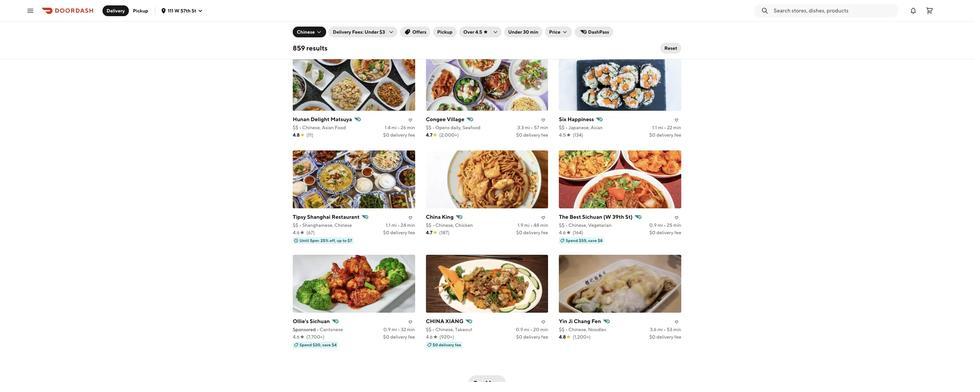Task type: describe. For each thing, give the bounding box(es) containing it.
fee for hunan delight matsuya
[[408, 132, 415, 138]]

the best sichuan (w 39th st)
[[559, 214, 633, 221]]

25%
[[321, 238, 329, 244]]

$​0 for yin ji chang fen
[[650, 335, 656, 340]]

(67)
[[306, 230, 315, 236]]

1.4 mi • 26 min
[[385, 125, 415, 130]]

(260)
[[306, 28, 319, 33]]

$​0 delivery fee for six happiness
[[650, 132, 682, 138]]

cantonese
[[320, 328, 343, 333]]

$​0 for china king
[[516, 230, 523, 236]]

under inside button
[[508, 29, 522, 35]]

shanghai
[[307, 214, 331, 221]]

25
[[667, 223, 673, 228]]

Store search: begin typing to search for stores available on DoorDash text field
[[774, 7, 895, 14]]

fee down 2.3 mi • 31 min
[[408, 28, 415, 33]]

six happiness
[[559, 116, 594, 123]]

$​0 left 30
[[516, 28, 523, 33]]

32 for 3.1 mi • 32 min
[[534, 20, 540, 26]]

4.6 for the best sichuan (w 39th st)
[[559, 230, 566, 236]]

39th
[[613, 214, 624, 221]]

$$ for congee
[[426, 125, 432, 130]]

happiness
[[568, 116, 594, 123]]

$$ • chinese, chicken for 1.9 mi • 48 min
[[426, 223, 473, 228]]

xiang
[[446, 319, 464, 325]]

31
[[402, 20, 406, 26]]

delivery down (920+)
[[439, 343, 454, 348]]

1.1 mi • 24 min
[[386, 223, 415, 228]]

$$ • chinese, chicken for 2.3 mi • 31 min
[[293, 20, 340, 26]]

$$ • chinese, noodles for 3.1 mi • 32 min
[[426, 20, 473, 26]]

fried
[[588, 20, 599, 26]]

chinese, for china
[[436, 328, 454, 333]]

$4
[[332, 343, 337, 348]]

$$ • chinese, takeout
[[426, 328, 473, 333]]

$8
[[598, 238, 603, 244]]

(164)
[[573, 230, 584, 236]]

yin
[[559, 319, 568, 325]]

over 4.5
[[464, 29, 482, 35]]

(1,200+)
[[573, 335, 591, 340]]

3.3 mi • 57 min
[[518, 125, 548, 130]]

reset button
[[661, 43, 682, 54]]

delivery for yin ji chang fen
[[657, 335, 674, 340]]

st)
[[626, 214, 633, 221]]

3.3
[[518, 125, 524, 130]]

fen
[[592, 319, 601, 325]]

mi for six happiness
[[658, 125, 663, 130]]

min for china xiang
[[540, 328, 548, 333]]

mi for china xiang
[[524, 328, 530, 333]]

1 vertical spatial chinese
[[334, 223, 352, 228]]

delight
[[311, 116, 330, 123]]

chinese, for hunan
[[302, 125, 321, 130]]

vegetarian
[[588, 223, 612, 228]]

notification bell image
[[910, 7, 918, 15]]

until
[[300, 238, 309, 244]]

5pm:
[[310, 238, 320, 244]]

chinese, for the
[[569, 223, 587, 228]]

takeout
[[455, 328, 473, 333]]

$​0 down 2.3
[[383, 28, 389, 33]]

delivery for china king
[[524, 230, 541, 236]]

results
[[307, 44, 328, 52]]

$$ for six
[[559, 125, 565, 130]]

mi for the best sichuan (w 39th st)
[[658, 223, 663, 228]]

0 vertical spatial sichuan
[[582, 214, 603, 221]]

(134)
[[573, 132, 584, 138]]

$​0 for six happiness
[[650, 132, 656, 138]]

3.6
[[650, 328, 657, 333]]

57th
[[181, 8, 191, 13]]

$$ • opens daily, seafood
[[426, 125, 481, 130]]

mi for ollie's sichuan
[[392, 328, 397, 333]]

1 vertical spatial pickup
[[437, 29, 453, 35]]

fee for six happiness
[[675, 132, 682, 138]]

fees:
[[352, 29, 364, 35]]

48
[[534, 223, 540, 228]]

min for tipsy shanghai restaurant
[[407, 223, 415, 228]]

4.6 up "20%"
[[559, 28, 566, 33]]

$​0 delivery fee for hunan delight matsuya
[[383, 132, 415, 138]]

village
[[447, 116, 465, 123]]

chinese, up (227) on the top left of the page
[[436, 20, 454, 26]]

reset
[[665, 46, 678, 51]]

0.9 for ollie's sichuan
[[384, 328, 391, 333]]

price
[[549, 29, 561, 35]]

(920+)
[[440, 335, 454, 340]]

0.9 mi • 20 min
[[516, 328, 548, 333]]

dashpass
[[588, 29, 609, 35]]

restaurant
[[332, 214, 360, 221]]

chinese inside button
[[297, 29, 315, 35]]

20%
[[566, 36, 575, 41]]

delivery down 2.3 mi • 31 min
[[390, 28, 407, 33]]

1.9
[[518, 223, 524, 228]]

1.4
[[385, 125, 391, 130]]

over 4.5 button
[[459, 27, 502, 37]]

delivery for delivery
[[107, 8, 125, 13]]

$​0 delivery fee for china xiang
[[516, 335, 548, 340]]

0 items, open order cart image
[[926, 7, 934, 15]]

delivery for the best sichuan (w 39th st)
[[657, 230, 674, 236]]

$​0 delivery fee for tipsy shanghai restaurant
[[383, 230, 415, 236]]

$​0 for tipsy shanghai restaurant
[[383, 230, 389, 236]]

chinese button
[[293, 27, 326, 37]]

fee for ollie's sichuan
[[408, 335, 415, 340]]

min for the best sichuan (w 39th st)
[[674, 223, 682, 228]]

3.1 mi • 32 min
[[518, 20, 548, 26]]

min inside button
[[530, 29, 539, 35]]

$​0 delivery fee for china king
[[516, 230, 548, 236]]

chinese, for yin
[[569, 328, 587, 333]]

min for congee village
[[540, 125, 548, 130]]

1.1 for six happiness
[[653, 125, 657, 130]]

min for china king
[[540, 223, 548, 228]]

1 horizontal spatial pickup button
[[433, 27, 457, 37]]

$​0 for ollie's sichuan
[[383, 335, 389, 340]]

w
[[174, 8, 180, 13]]

0 horizontal spatial pickup
[[133, 8, 148, 13]]

delivery fees: under $3
[[333, 29, 385, 35]]

$55,
[[579, 238, 588, 244]]

$$ for hunan
[[293, 125, 298, 130]]

ji
[[569, 319, 573, 325]]

2.3
[[385, 20, 392, 26]]

859
[[293, 44, 305, 52]]

4.6 for china xiang
[[426, 335, 433, 340]]

$$ for yin
[[559, 328, 565, 333]]

1.1 for tipsy shanghai restaurant
[[386, 223, 391, 228]]

4.6 for tipsy shanghai restaurant
[[293, 230, 300, 236]]

0 vertical spatial pickup button
[[129, 5, 152, 16]]

the
[[559, 214, 569, 221]]

spend for ollie's
[[300, 343, 312, 348]]

1.9 mi • 48 min
[[518, 223, 548, 228]]

$$ • congee, fried rice
[[559, 20, 610, 26]]

4.8 for yin ji chang fen
[[559, 335, 566, 340]]

3.5 mi • 49 min
[[650, 20, 682, 26]]

delivery for ollie's sichuan
[[390, 335, 407, 340]]

1 vertical spatial up
[[337, 238, 342, 244]]

chang
[[574, 319, 591, 325]]

$$ • chinese, vegetarian
[[559, 223, 612, 228]]

0.9 mi • 32 min
[[384, 328, 415, 333]]

fee down takeout
[[455, 343, 461, 348]]

3.6 mi • 53 min
[[650, 328, 682, 333]]

111 w 57th st button
[[161, 8, 203, 13]]



Task type: locate. For each thing, give the bounding box(es) containing it.
st
[[192, 8, 196, 13]]

mi for congee village
[[525, 125, 530, 130]]

1 vertical spatial $$ • chinese, noodles
[[559, 328, 606, 333]]

$​0 delivery fee down 3.1 mi • 32 min
[[516, 28, 548, 33]]

1 vertical spatial delivery
[[333, 29, 351, 35]]

asian for happiness
[[591, 125, 603, 130]]

0 horizontal spatial 1.1
[[386, 223, 391, 228]]

1 vertical spatial 4.8
[[559, 335, 566, 340]]

1 horizontal spatial asian
[[591, 125, 603, 130]]

$​0 delivery fee down 0.9 mi • 32 min at the left bottom of the page
[[383, 335, 415, 340]]

$​0 for china xiang
[[516, 335, 523, 340]]

$​0 down 1.9
[[516, 230, 523, 236]]

$​0 down 0.9 mi • 32 min at the left bottom of the page
[[383, 335, 389, 340]]

1 under from the left
[[365, 29, 379, 35]]

1 horizontal spatial up
[[583, 36, 588, 41]]

0 horizontal spatial off,
[[330, 238, 336, 244]]

4.7 for congee village
[[426, 132, 433, 138]]

fee for china king
[[542, 230, 548, 236]]

4.5 for (227)
[[426, 28, 433, 33]]

1 horizontal spatial 4.5
[[475, 29, 482, 35]]

tipsy
[[293, 214, 306, 221]]

save left $4 at the bottom
[[322, 343, 331, 348]]

0 horizontal spatial to
[[343, 238, 347, 244]]

hunan delight matsuya
[[293, 116, 352, 123]]

1 horizontal spatial off,
[[575, 36, 582, 41]]

1 vertical spatial pickup button
[[433, 27, 457, 37]]

1 horizontal spatial chinese
[[334, 223, 352, 228]]

0.9 for the best sichuan (w 39th st)
[[650, 223, 657, 228]]

chinese, up (164)
[[569, 223, 587, 228]]

4.5 left (227) on the top left of the page
[[426, 28, 433, 33]]

1 vertical spatial save
[[322, 343, 331, 348]]

4.7 left (187) on the left of the page
[[426, 230, 433, 236]]

fee down 1.9 mi • 48 min
[[542, 230, 548, 236]]

1 horizontal spatial spend
[[566, 238, 578, 244]]

price button
[[545, 27, 572, 37]]

spend $20, save $4
[[300, 343, 337, 348]]

off, right 25%
[[330, 238, 336, 244]]

(11)
[[307, 132, 313, 138]]

sponsored
[[293, 328, 316, 333]]

$​0 delivery fee down 1.1 mi • 22 min
[[650, 132, 682, 138]]

0 vertical spatial $$ • chinese, noodles
[[426, 20, 473, 26]]

delivery down 0.9 mi • 32 min at the left bottom of the page
[[390, 335, 407, 340]]

delivery down 3.1 mi • 32 min
[[524, 28, 541, 33]]

0 vertical spatial $$ • chinese, chicken
[[293, 20, 340, 26]]

0 horizontal spatial noodles
[[455, 20, 473, 26]]

0 vertical spatial up
[[583, 36, 588, 41]]

shanghainese,
[[302, 223, 334, 228]]

delivery down 0.9 mi • 25 min
[[657, 230, 674, 236]]

$​0 delivery fee down 2.3 mi • 31 min
[[383, 28, 415, 33]]

$​0 delivery fee down '1.1 mi • 24 min'
[[383, 230, 415, 236]]

under 30 min button
[[504, 27, 543, 37]]

0 horizontal spatial 4.5
[[426, 28, 433, 33]]

chinese, up (920+)
[[436, 328, 454, 333]]

1 vertical spatial sichuan
[[310, 319, 330, 325]]

(650+)
[[573, 28, 588, 33]]

0 horizontal spatial asian
[[322, 125, 334, 130]]

$7
[[348, 238, 352, 244]]

$$ • chinese, asian food
[[293, 125, 346, 130]]

0 vertical spatial to
[[589, 36, 593, 41]]

fee for the best sichuan (w 39th st)
[[675, 230, 682, 236]]

0 vertical spatial delivery
[[107, 8, 125, 13]]

chicken for 1.9 mi • 48 min
[[455, 223, 473, 228]]

chinese up 859 results
[[297, 29, 315, 35]]

$​0 delivery fee for yin ji chang fen
[[650, 335, 682, 340]]

fee for yin ji chang fen
[[675, 335, 682, 340]]

1 horizontal spatial 1.1
[[653, 125, 657, 130]]

4.8 left the (11)
[[293, 132, 300, 138]]

asian for delight
[[322, 125, 334, 130]]

$$ • chinese, chicken
[[293, 20, 340, 26], [426, 223, 473, 228]]

4.8 down yin
[[559, 335, 566, 340]]

1 horizontal spatial 4.8
[[559, 335, 566, 340]]

yin ji chang fen
[[559, 319, 601, 325]]

$5
[[593, 36, 598, 41]]

save for best
[[589, 238, 597, 244]]

$$ for china
[[426, 223, 432, 228]]

$20,
[[313, 343, 322, 348]]

2.3 mi • 31 min
[[385, 20, 415, 26]]

delivery down '1.1 mi • 24 min'
[[390, 230, 407, 236]]

49
[[667, 20, 673, 26]]

six
[[559, 116, 567, 123]]

save for sichuan
[[322, 343, 331, 348]]

$​0 delivery fee
[[383, 28, 415, 33], [516, 28, 548, 33], [383, 132, 415, 138], [516, 132, 548, 138], [650, 132, 682, 138], [383, 230, 415, 236], [516, 230, 548, 236], [650, 230, 682, 236], [383, 335, 415, 340], [516, 335, 548, 340], [650, 335, 682, 340]]

$​0 down '1.1 mi • 24 min'
[[383, 230, 389, 236]]

chicken
[[322, 20, 340, 26], [455, 223, 473, 228]]

pickup right the delivery button
[[133, 8, 148, 13]]

$$ • chinese, noodles up (1,200+)
[[559, 328, 606, 333]]

mi for hunan delight matsuya
[[392, 125, 397, 130]]

4.6 up until
[[293, 230, 300, 236]]

4.5 inside button
[[475, 29, 482, 35]]

delivery down 1.1 mi • 22 min
[[657, 132, 674, 138]]

fee for tipsy shanghai restaurant
[[408, 230, 415, 236]]

noodles up over
[[455, 20, 473, 26]]

57
[[534, 125, 540, 130]]

0 vertical spatial save
[[589, 238, 597, 244]]

delivery down '1.4 mi • 26 min'
[[390, 132, 407, 138]]

mi
[[393, 20, 398, 26], [525, 20, 530, 26], [658, 20, 663, 26], [392, 125, 397, 130], [525, 125, 530, 130], [658, 125, 663, 130], [392, 223, 397, 228], [525, 223, 530, 228], [658, 223, 663, 228], [392, 328, 397, 333], [524, 328, 530, 333], [658, 328, 663, 333]]

$​0 for the best sichuan (w 39th st)
[[650, 230, 656, 236]]

$​0
[[383, 28, 389, 33], [516, 28, 523, 33], [383, 132, 389, 138], [516, 132, 523, 138], [650, 132, 656, 138], [383, 230, 389, 236], [516, 230, 523, 236], [650, 230, 656, 236], [383, 335, 389, 340], [516, 335, 523, 340], [650, 335, 656, 340]]

delivery for congee village
[[524, 132, 541, 138]]

chinese,
[[302, 20, 321, 26], [436, 20, 454, 26], [302, 125, 321, 130], [436, 223, 454, 228], [569, 223, 587, 228], [436, 328, 454, 333], [569, 328, 587, 333]]

$​0 delivery fee down 3.6 mi • 53 min
[[650, 335, 682, 340]]

spend $55, save $8
[[566, 238, 603, 244]]

dashpass button
[[575, 27, 614, 37]]

asian down the hunan delight matsuya
[[322, 125, 334, 130]]

$​0 down 0.9 mi • 20 min
[[516, 335, 523, 340]]

delivery for hunan delight matsuya
[[390, 132, 407, 138]]

under left the $3
[[365, 29, 379, 35]]

1 horizontal spatial save
[[589, 238, 597, 244]]

0 vertical spatial chinese
[[297, 29, 315, 35]]

2 under from the left
[[508, 29, 522, 35]]

up left $7
[[337, 238, 342, 244]]

1 horizontal spatial delivery
[[333, 29, 351, 35]]

$​0 down 1.4
[[383, 132, 389, 138]]

1 4.7 from the top
[[426, 132, 433, 138]]

1 horizontal spatial $$ • chinese, noodles
[[559, 328, 606, 333]]

4.5 for (134)
[[559, 132, 566, 138]]

ollie's
[[293, 319, 309, 325]]

4.6 left (164)
[[559, 230, 566, 236]]

min for yin ji chang fen
[[674, 328, 682, 333]]

chinese, for china
[[436, 223, 454, 228]]

0 horizontal spatial sichuan
[[310, 319, 330, 325]]

1.1 left 24 on the bottom of page
[[386, 223, 391, 228]]

(w
[[604, 214, 611, 221]]

$$
[[293, 20, 298, 26], [426, 20, 432, 26], [559, 20, 565, 26], [293, 125, 298, 130], [426, 125, 432, 130], [559, 125, 565, 130], [293, 223, 298, 228], [426, 223, 432, 228], [559, 223, 565, 228], [426, 328, 432, 333], [559, 328, 565, 333]]

0 horizontal spatial $$ • chinese, chicken
[[293, 20, 340, 26]]

japanese,
[[569, 125, 590, 130]]

0 horizontal spatial delivery
[[107, 8, 125, 13]]

chinese, up (187) on the left of the page
[[436, 223, 454, 228]]

to left $7
[[343, 238, 347, 244]]

1 vertical spatial $$ • chinese, chicken
[[426, 223, 473, 228]]

0 vertical spatial chicken
[[322, 20, 340, 26]]

20% off, up to $5
[[566, 36, 598, 41]]

4.5 right over
[[475, 29, 482, 35]]

delivery down the 3.3 mi • 57 min
[[524, 132, 541, 138]]

food
[[335, 125, 346, 130]]

over
[[464, 29, 474, 35]]

$​0 delivery fee down 0.9 mi • 25 min
[[650, 230, 682, 236]]

offers
[[413, 29, 427, 35]]

1 horizontal spatial 32
[[534, 20, 540, 26]]

1 vertical spatial off,
[[330, 238, 336, 244]]

111 w 57th st
[[168, 8, 196, 13]]

1 vertical spatial 4.7
[[426, 230, 433, 236]]

(187)
[[439, 230, 450, 236]]

$$ • chinese, chicken down king
[[426, 223, 473, 228]]

spend
[[566, 238, 578, 244], [300, 343, 312, 348]]

fee left price
[[542, 28, 548, 33]]

delivery for tipsy shanghai restaurant
[[390, 230, 407, 236]]

fee for congee village
[[542, 132, 548, 138]]

chinese, up (260)
[[302, 20, 321, 26]]

(7,700+)
[[306, 335, 325, 340]]

spend left $20,
[[300, 343, 312, 348]]

noodles down fen
[[588, 328, 606, 333]]

$$ • chinese, noodles for 3.6 mi • 53 min
[[559, 328, 606, 333]]

chicken for 2.3 mi • 31 min
[[322, 20, 340, 26]]

fee down the 3.3 mi • 57 min
[[542, 132, 548, 138]]

1 asian from the left
[[322, 125, 334, 130]]

1 vertical spatial 1.1
[[386, 223, 391, 228]]

$​0 for hunan delight matsuya
[[383, 132, 389, 138]]

fee
[[408, 28, 415, 33], [542, 28, 548, 33], [408, 132, 415, 138], [542, 132, 548, 138], [675, 132, 682, 138], [408, 230, 415, 236], [542, 230, 548, 236], [675, 230, 682, 236], [408, 335, 415, 340], [542, 335, 548, 340], [675, 335, 682, 340], [455, 343, 461, 348]]

$$ for the
[[559, 223, 565, 228]]

$​0 down 3.3
[[516, 132, 523, 138]]

delivery down 0.9 mi • 20 min
[[524, 335, 541, 340]]

congee village
[[426, 116, 465, 123]]

2 horizontal spatial 4.5
[[559, 132, 566, 138]]

1 horizontal spatial under
[[508, 29, 522, 35]]

1 horizontal spatial pickup
[[437, 29, 453, 35]]

1 horizontal spatial to
[[589, 36, 593, 41]]

delivery button
[[103, 5, 129, 16]]

china king
[[426, 214, 454, 221]]

fee down 0.9 mi • 25 min
[[675, 230, 682, 236]]

fee for china xiang
[[542, 335, 548, 340]]

0 vertical spatial spend
[[566, 238, 578, 244]]

sponsored • cantonese
[[293, 328, 343, 333]]

1 horizontal spatial chicken
[[455, 223, 473, 228]]

2 asian from the left
[[591, 125, 603, 130]]

1 vertical spatial chicken
[[455, 223, 473, 228]]

0 horizontal spatial chicken
[[322, 20, 340, 26]]

0 vertical spatial off,
[[575, 36, 582, 41]]

$0 delivery fee
[[433, 343, 461, 348]]

$$ for tipsy
[[293, 223, 298, 228]]

up down (650+)
[[583, 36, 588, 41]]

fee down 0.9 mi • 20 min
[[542, 335, 548, 340]]

0.9
[[650, 223, 657, 228], [384, 328, 391, 333], [516, 328, 523, 333]]

32 for 0.9 mi • 32 min
[[401, 328, 406, 333]]

4.5 left (134) at the top of page
[[559, 132, 566, 138]]

$​0 down 1.1 mi • 22 min
[[650, 132, 656, 138]]

opens
[[436, 125, 450, 130]]

delivery down 1.9 mi • 48 min
[[524, 230, 541, 236]]

fee down 1.1 mi • 22 min
[[675, 132, 682, 138]]

(227)
[[440, 28, 451, 33]]

4.6 up $0
[[426, 335, 433, 340]]

pickup left over
[[437, 29, 453, 35]]

$$ • chinese, chicken up (260)
[[293, 20, 340, 26]]

off, down (650+)
[[575, 36, 582, 41]]

1 vertical spatial 32
[[401, 328, 406, 333]]

$$ • chinese, noodles up (227) on the top left of the page
[[426, 20, 473, 26]]

1 vertical spatial noodles
[[588, 328, 606, 333]]

0 horizontal spatial save
[[322, 343, 331, 348]]

sichuan up $$ • chinese, vegetarian
[[582, 214, 603, 221]]

0.9 mi • 25 min
[[650, 223, 682, 228]]

congee
[[426, 116, 446, 123]]

0 horizontal spatial spend
[[300, 343, 312, 348]]

best
[[570, 214, 581, 221]]

noodles for 3.6 mi • 53 min
[[588, 328, 606, 333]]

3.1
[[518, 20, 524, 26]]

0.9 for china xiang
[[516, 328, 523, 333]]

spend down (164)
[[566, 238, 578, 244]]

under 30 min
[[508, 29, 539, 35]]

china
[[426, 319, 444, 325]]

1 vertical spatial spend
[[300, 343, 312, 348]]

$​0 down the 3.6
[[650, 335, 656, 340]]

30
[[523, 29, 529, 35]]

1 vertical spatial to
[[343, 238, 347, 244]]

congee,
[[569, 20, 587, 26]]

china xiang
[[426, 319, 464, 325]]

2 4.7 from the top
[[426, 230, 433, 236]]

0 horizontal spatial chinese
[[297, 29, 315, 35]]

delivery inside button
[[107, 8, 125, 13]]

$​0 delivery fee down 1.9 mi • 48 min
[[516, 230, 548, 236]]

0 vertical spatial 4.8
[[293, 132, 300, 138]]

chinese down the restaurant
[[334, 223, 352, 228]]

0 horizontal spatial 4.8
[[293, 132, 300, 138]]

0 horizontal spatial up
[[337, 238, 342, 244]]

mi for china king
[[525, 223, 530, 228]]

$​0 delivery fee for congee village
[[516, 132, 548, 138]]

0 vertical spatial 32
[[534, 20, 540, 26]]

$​0 delivery fee for the best sichuan (w 39th st)
[[650, 230, 682, 236]]

$​0 down 0.9 mi • 25 min
[[650, 230, 656, 236]]

0 horizontal spatial 0.9
[[384, 328, 391, 333]]

mi for tipsy shanghai restaurant
[[392, 223, 397, 228]]

china
[[426, 214, 441, 221]]

1 horizontal spatial 0.9
[[516, 328, 523, 333]]

tipsy shanghai restaurant
[[293, 214, 360, 221]]

$​0 delivery fee down 0.9 mi • 20 min
[[516, 335, 548, 340]]

sichuan up "sponsored • cantonese"
[[310, 319, 330, 325]]

2 horizontal spatial 0.9
[[650, 223, 657, 228]]

4.7 down congee at the left of the page
[[426, 132, 433, 138]]

fee down 3.6 mi • 53 min
[[675, 335, 682, 340]]

pickup button left over
[[433, 27, 457, 37]]

3.5
[[650, 20, 657, 26]]

delivery for six happiness
[[657, 132, 674, 138]]

fee down '1.4 mi • 26 min'
[[408, 132, 415, 138]]

$​0 delivery fee down the 3.3 mi • 57 min
[[516, 132, 548, 138]]

(2,000+)
[[439, 132, 459, 138]]

0 vertical spatial 1.1
[[653, 125, 657, 130]]

asian right japanese,
[[591, 125, 603, 130]]

4.8 for hunan delight matsuya
[[293, 132, 300, 138]]

ollie's sichuan
[[293, 319, 330, 325]]

32
[[534, 20, 540, 26], [401, 328, 406, 333]]

4.6 for ollie's sichuan
[[293, 335, 300, 340]]

min for ollie's sichuan
[[407, 328, 415, 333]]

0 horizontal spatial under
[[365, 29, 379, 35]]

0 vertical spatial pickup
[[133, 8, 148, 13]]

0 horizontal spatial $$ • chinese, noodles
[[426, 20, 473, 26]]

0 vertical spatial 4.7
[[426, 132, 433, 138]]

delivery for delivery fees: under $3
[[333, 29, 351, 35]]

min for hunan delight matsuya
[[407, 125, 415, 130]]

spend for the
[[566, 238, 578, 244]]

0 vertical spatial noodles
[[455, 20, 473, 26]]

daily,
[[451, 125, 462, 130]]

mi for yin ji chang fen
[[658, 328, 663, 333]]

1 horizontal spatial $$ • chinese, chicken
[[426, 223, 473, 228]]

chinese, up (1,200+)
[[569, 328, 587, 333]]

$​0 delivery fee for ollie's sichuan
[[383, 335, 415, 340]]

to left $5
[[589, 36, 593, 41]]

fee down 0.9 mi • 32 min at the left bottom of the page
[[408, 335, 415, 340]]

rice
[[600, 20, 610, 26]]

0 horizontal spatial pickup button
[[129, 5, 152, 16]]

noodles for 3.1 mi • 32 min
[[455, 20, 473, 26]]

$​0 delivery fee down '1.4 mi • 26 min'
[[383, 132, 415, 138]]

4.7
[[426, 132, 433, 138], [426, 230, 433, 236]]

fee down '1.1 mi • 24 min'
[[408, 230, 415, 236]]

chinese
[[297, 29, 315, 35], [334, 223, 352, 228]]

1.1
[[653, 125, 657, 130], [386, 223, 391, 228]]

22
[[667, 125, 673, 130]]

1.1 mi • 22 min
[[653, 125, 682, 130]]

open menu image
[[26, 7, 34, 15]]

1 horizontal spatial noodles
[[588, 328, 606, 333]]

4.7 for china king
[[426, 230, 433, 236]]

$$ for china
[[426, 328, 432, 333]]

0 horizontal spatial 32
[[401, 328, 406, 333]]

$$ • chinese, noodles
[[426, 20, 473, 26], [559, 328, 606, 333]]

delivery for china xiang
[[524, 335, 541, 340]]

1.1 left 22
[[653, 125, 657, 130]]

seafood
[[463, 125, 481, 130]]

chinese, up the (11)
[[302, 125, 321, 130]]

1 horizontal spatial sichuan
[[582, 214, 603, 221]]

save left $8
[[589, 238, 597, 244]]

pickup button left 111
[[129, 5, 152, 16]]

under down 3.1
[[508, 29, 522, 35]]

4.6 down the sponsored
[[293, 335, 300, 340]]

delivery down 3.6 mi • 53 min
[[657, 335, 674, 340]]

min for six happiness
[[674, 125, 682, 130]]

$​0 for congee village
[[516, 132, 523, 138]]



Task type: vqa. For each thing, say whether or not it's contained in the screenshot.


